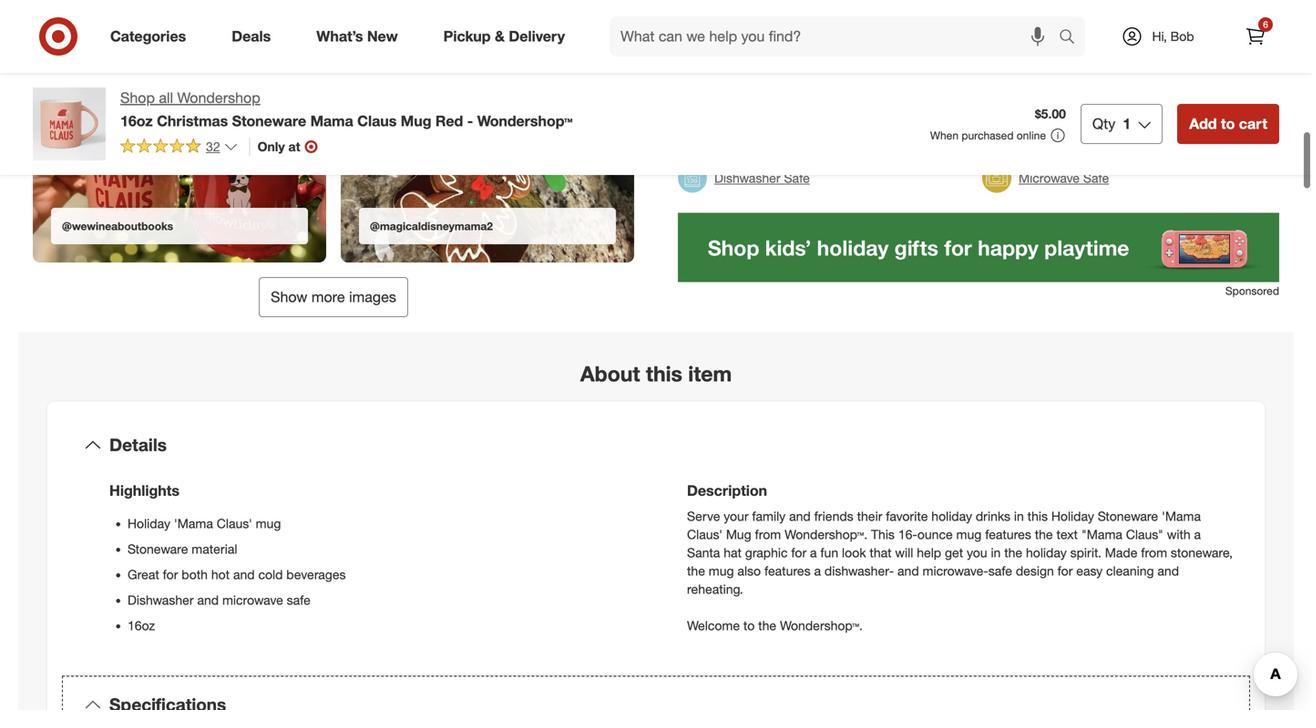 Task type: locate. For each thing, give the bounding box(es) containing it.
0 horizontal spatial dishwasher
[[128, 592, 194, 608]]

mug up you
[[957, 526, 982, 542]]

0 vertical spatial wondershop™.
[[785, 526, 868, 542]]

microwave
[[222, 592, 283, 608]]

spirit.
[[1071, 545, 1102, 561]]

to for welcome
[[744, 618, 755, 634]]

and down with
[[1158, 563, 1180, 579]]

mug
[[401, 112, 432, 130], [727, 526, 752, 542]]

stoneware up claus"
[[1098, 508, 1159, 524]]

mug up the cold
[[256, 516, 281, 531]]

claus' up material
[[217, 516, 252, 531]]

wondershop™. down "dishwasher-"
[[780, 618, 863, 634]]

mug down your
[[727, 526, 752, 542]]

and right the hot
[[233, 567, 255, 583]]

from down family
[[755, 526, 782, 542]]

2 horizontal spatial stoneware
[[1098, 508, 1159, 524]]

mug left red
[[401, 112, 432, 130]]

holiday up design
[[1027, 545, 1067, 561]]

the down santa
[[687, 563, 706, 579]]

save
[[715, 11, 748, 29]]

2 horizontal spatial mug
[[957, 526, 982, 542]]

their
[[858, 508, 883, 524]]

0 vertical spatial to
[[1222, 115, 1236, 133]]

mug up reheating.
[[709, 563, 734, 579]]

0 horizontal spatial this
[[646, 361, 683, 386]]

microwave safe
[[1019, 170, 1110, 186]]

the right welcome
[[759, 618, 777, 634]]

safe inside button
[[1084, 170, 1110, 186]]

to for add
[[1222, 115, 1236, 133]]

0 vertical spatial mug
[[401, 112, 432, 130]]

0 horizontal spatial safe
[[785, 170, 810, 186]]

for left the fun
[[792, 545, 807, 561]]

1 vertical spatial from
[[1142, 545, 1168, 561]]

features down graphic
[[765, 563, 811, 579]]

claus'
[[217, 516, 252, 531], [687, 526, 723, 542]]

dishwasher-
[[825, 563, 895, 579]]

images
[[349, 288, 396, 306]]

0 vertical spatial from
[[755, 526, 782, 542]]

mug inside shop all wondershop 16oz christmas stoneware mama claus mug red - wondershop™
[[401, 112, 432, 130]]

safe for microwave safe
[[1084, 170, 1110, 186]]

dishwasher
[[715, 170, 781, 186], [128, 592, 194, 608]]

a up stoneware,
[[1195, 526, 1202, 542]]

1 horizontal spatial features
[[986, 526, 1032, 542]]

dishwasher safe
[[715, 170, 810, 186]]

2 safe from the left
[[1084, 170, 1110, 186]]

wondershop™.
[[785, 526, 868, 542], [780, 618, 863, 634]]

0 vertical spatial 16oz
[[120, 112, 153, 130]]

from down claus"
[[1142, 545, 1168, 561]]

'mama up stoneware material on the left bottom of page
[[174, 516, 213, 531]]

design
[[1016, 563, 1055, 579]]

a down the fun
[[815, 563, 822, 579]]

and
[[790, 508, 811, 524], [898, 563, 920, 579], [1158, 563, 1180, 579], [233, 567, 255, 583], [197, 592, 219, 608]]

1 horizontal spatial holiday
[[1052, 508, 1095, 524]]

dishwasher for dishwasher safe
[[715, 170, 781, 186]]

delivery
[[509, 27, 565, 45]]

"mama
[[1082, 526, 1123, 542]]

easy
[[1077, 563, 1103, 579]]

microwave-
[[923, 563, 989, 579]]

categories link
[[95, 16, 209, 57]]

hi, bob
[[1153, 28, 1195, 44]]

to right welcome
[[744, 618, 755, 634]]

fun
[[821, 545, 839, 561]]

your
[[724, 508, 749, 524]]

great for both hot and cold beverages
[[128, 567, 346, 583]]

pickup
[[444, 27, 491, 45]]

1 horizontal spatial in
[[1015, 508, 1025, 524]]

'mama
[[1162, 508, 1202, 524], [174, 516, 213, 531]]

0 vertical spatial a
[[1195, 526, 1202, 542]]

1 horizontal spatial to
[[1222, 115, 1236, 133]]

drinks
[[976, 508, 1011, 524]]

wondershop™. up the fun
[[785, 526, 868, 542]]

and down will
[[898, 563, 920, 579]]

1 horizontal spatial claus'
[[687, 526, 723, 542]]

0 vertical spatial stoneware
[[232, 112, 307, 130]]

stoneware up only
[[232, 112, 307, 130]]

holiday up the text
[[1052, 508, 1095, 524]]

1 horizontal spatial from
[[1142, 545, 1168, 561]]

search button
[[1051, 16, 1095, 60]]

in right you
[[991, 545, 1001, 561]]

1 horizontal spatial stoneware
[[232, 112, 307, 130]]

shop all wondershop 16oz christmas stoneware mama claus mug red - wondershop™
[[120, 89, 573, 130]]

1 vertical spatial safe
[[287, 592, 311, 608]]

in right drinks
[[1015, 508, 1025, 524]]

1 horizontal spatial mug
[[709, 563, 734, 579]]

every
[[778, 11, 816, 29]]

1 horizontal spatial safe
[[989, 563, 1013, 579]]

0 vertical spatial dishwasher
[[715, 170, 781, 186]]

for left both
[[163, 567, 178, 583]]

1 horizontal spatial this
[[1028, 508, 1049, 524]]

about this item
[[581, 361, 732, 386]]

2 vertical spatial stoneware
[[128, 541, 188, 557]]

this right drinks
[[1028, 508, 1049, 524]]

hat
[[724, 545, 742, 561]]

stoneware
[[232, 112, 307, 130], [1098, 508, 1159, 524], [128, 541, 188, 557]]

pickup & delivery
[[444, 27, 565, 45]]

this inside the serve your family and friends their favorite holiday drinks in this holiday stoneware 'mama claus' mug from wondershop™. this 16-ounce mug features the text "mama claus" with a santa hat graphic for a fun look that will help get you in the holiday spirit. made from stoneware, the mug also features a dishwasher- and microwave-safe design for easy cleaning and reheating.
[[1028, 508, 1049, 524]]

1 horizontal spatial mug
[[727, 526, 752, 542]]

features
[[986, 526, 1032, 542], [765, 563, 811, 579]]

holiday down highlights
[[128, 516, 170, 531]]

graphic
[[746, 545, 788, 561]]

1 horizontal spatial holiday
[[1027, 545, 1067, 561]]

stoneware up great
[[128, 541, 188, 557]]

holiday up ounce
[[932, 508, 973, 524]]

safe for dishwasher safe
[[785, 170, 810, 186]]

0 vertical spatial safe
[[989, 563, 1013, 579]]

0 horizontal spatial stoneware
[[128, 541, 188, 557]]

sponsored
[[1226, 284, 1280, 298]]

reheating.
[[687, 581, 744, 597]]

16oz down great
[[128, 618, 155, 634]]

1 vertical spatial to
[[744, 618, 755, 634]]

1 vertical spatial in
[[991, 545, 1001, 561]]

safe down beverages
[[287, 592, 311, 608]]

1 horizontal spatial 'mama
[[1162, 508, 1202, 524]]

from
[[755, 526, 782, 542], [1142, 545, 1168, 561]]

1 vertical spatial mug
[[727, 526, 752, 542]]

a
[[1195, 526, 1202, 542], [811, 545, 817, 561], [815, 563, 822, 579]]

in
[[1015, 508, 1025, 524], [991, 545, 1001, 561]]

add to cart button
[[1178, 104, 1280, 144]]

0 vertical spatial this
[[646, 361, 683, 386]]

1 safe from the left
[[785, 170, 810, 186]]

16oz inside shop all wondershop 16oz christmas stoneware mama claus mug red - wondershop™
[[120, 112, 153, 130]]

pickup & delivery link
[[428, 16, 588, 57]]

32 link
[[120, 138, 238, 159]]

this left item
[[646, 361, 683, 386]]

stoneware material
[[128, 541, 238, 557]]

claus' down the serve
[[687, 526, 723, 542]]

1 vertical spatial dishwasher
[[128, 592, 194, 608]]

more
[[312, 288, 345, 306]]

features down drinks
[[986, 526, 1032, 542]]

hi,
[[1153, 28, 1168, 44]]

the
[[1036, 526, 1054, 542], [1005, 545, 1023, 561], [687, 563, 706, 579], [759, 618, 777, 634]]

with
[[1168, 526, 1191, 542]]

0 horizontal spatial features
[[765, 563, 811, 579]]

'mama up with
[[1162, 508, 1202, 524]]

@magicaldisneymama2
[[370, 219, 493, 233]]

0 vertical spatial in
[[1015, 508, 1025, 524]]

microwave
[[1019, 170, 1080, 186]]

safe left design
[[989, 563, 1013, 579]]

0 horizontal spatial safe
[[287, 592, 311, 608]]

online
[[1017, 129, 1047, 142]]

claus
[[358, 112, 397, 130]]

a left the fun
[[811, 545, 817, 561]]

at
[[289, 138, 300, 154]]

1 horizontal spatial dishwasher
[[715, 170, 781, 186]]

over
[[744, 70, 774, 87]]

claus"
[[1127, 526, 1164, 542]]

to right add
[[1222, 115, 1236, 133]]

safe
[[785, 170, 810, 186], [1084, 170, 1110, 186]]

safe inside button
[[785, 170, 810, 186]]

0 horizontal spatial holiday
[[932, 508, 973, 524]]

deals
[[232, 27, 271, 45]]

dishwasher inside button
[[715, 170, 781, 186]]

mug
[[256, 516, 281, 531], [957, 526, 982, 542], [709, 563, 734, 579]]

made
[[1106, 545, 1138, 561]]

16oz down shop
[[120, 112, 153, 130]]

0 horizontal spatial to
[[744, 618, 755, 634]]

image gallery element
[[33, 0, 635, 317]]

red
[[436, 112, 463, 130]]

friends
[[815, 508, 854, 524]]

santa
[[687, 545, 721, 561]]

holiday inside the serve your family and friends their favorite holiday drinks in this holiday stoneware 'mama claus' mug from wondershop™. this 16-ounce mug features the text "mama claus" with a santa hat graphic for a fun look that will help get you in the holiday spirit. made from stoneware, the mug also features a dishwasher- and microwave-safe design for easy cleaning and reheating.
[[1052, 508, 1095, 524]]

image of 16oz christmas stoneware mama claus mug red - wondershop™ image
[[33, 88, 106, 160]]

only
[[258, 138, 285, 154]]

0 horizontal spatial mug
[[401, 112, 432, 130]]

1 vertical spatial stoneware
[[1098, 508, 1159, 524]]

$5.00
[[1036, 106, 1067, 122]]

qty
[[1093, 115, 1116, 133]]

1 horizontal spatial safe
[[1084, 170, 1110, 186]]

1 vertical spatial this
[[1028, 508, 1049, 524]]

highlights
[[109, 482, 180, 500]]

will
[[896, 545, 914, 561]]

mug inside the serve your family and friends their favorite holiday drinks in this holiday stoneware 'mama claus' mug from wondershop™. this 16-ounce mug features the text "mama claus" with a santa hat graphic for a fun look that will help get you in the holiday spirit. made from stoneware, the mug also features a dishwasher- and microwave-safe design for easy cleaning and reheating.
[[727, 526, 752, 542]]

@wewineaboutbooks
[[62, 219, 173, 233]]

0 horizontal spatial mug
[[256, 516, 281, 531]]

2 horizontal spatial for
[[1058, 563, 1073, 579]]

holiday
[[1052, 508, 1095, 524], [128, 516, 170, 531]]

for left easy
[[1058, 563, 1073, 579]]

to inside button
[[1222, 115, 1236, 133]]

this
[[646, 361, 683, 386], [1028, 508, 1049, 524]]

photo from @wewineaboutbooks, 5 of 10 image
[[33, 0, 326, 262]]

serve your family and friends their favorite holiday drinks in this holiday stoneware 'mama claus' mug from wondershop™. this 16-ounce mug features the text "mama claus" with a santa hat graphic for a fun look that will help get you in the holiday spirit. made from stoneware, the mug also features a dishwasher- and microwave-safe design for easy cleaning and reheating.
[[687, 508, 1233, 597]]



Task type: vqa. For each thing, say whether or not it's contained in the screenshot.
the Qty
yes



Task type: describe. For each thing, give the bounding box(es) containing it.
0 horizontal spatial from
[[755, 526, 782, 542]]

1
[[1124, 115, 1132, 133]]

wondershop™. inside the serve your family and friends their favorite holiday drinks in this holiday stoneware 'mama claus' mug from wondershop™. this 16-ounce mug features the text "mama claus" with a santa hat graphic for a fun look that will help get you in the holiday spirit. made from stoneware, the mug also features a dishwasher- and microwave-safe design for easy cleaning and reheating.
[[785, 526, 868, 542]]

description
[[687, 482, 768, 500]]

&
[[495, 27, 505, 45]]

32
[[206, 138, 220, 154]]

0 horizontal spatial claus'
[[217, 516, 252, 531]]

and down the hot
[[197, 592, 219, 608]]

1 vertical spatial holiday
[[1027, 545, 1067, 561]]

photo from @magicaldisneymama2, 6 of 10 image
[[341, 0, 635, 262]]

5%
[[752, 11, 774, 29]]

day
[[820, 11, 845, 29]]

you
[[967, 545, 988, 561]]

mama
[[311, 112, 353, 130]]

both
[[182, 567, 208, 583]]

1 vertical spatial a
[[811, 545, 817, 561]]

1 vertical spatial 16oz
[[128, 618, 155, 634]]

serve
[[687, 508, 721, 524]]

text
[[1057, 526, 1079, 542]]

bob
[[1171, 28, 1195, 44]]

purchased
[[962, 129, 1014, 142]]

material
[[192, 541, 238, 557]]

item
[[689, 361, 732, 386]]

pay
[[715, 70, 740, 87]]

only at
[[258, 138, 300, 154]]

look
[[842, 545, 867, 561]]

hot
[[211, 567, 230, 583]]

redcard
[[744, 32, 795, 48]]

add
[[1190, 115, 1218, 133]]

about
[[581, 361, 641, 386]]

cleaning
[[1107, 563, 1155, 579]]

shop
[[120, 89, 155, 107]]

with
[[715, 32, 740, 48]]

1 vertical spatial wondershop™.
[[780, 618, 863, 634]]

cold
[[258, 567, 283, 583]]

this
[[872, 526, 895, 542]]

'mama inside the serve your family and friends their favorite holiday drinks in this holiday stoneware 'mama claus' mug from wondershop™. this 16-ounce mug features the text "mama claus" with a santa hat graphic for a fun look that will help get you in the holiday spirit. made from stoneware, the mug also features a dishwasher- and microwave-safe design for easy cleaning and reheating.
[[1162, 508, 1202, 524]]

all
[[159, 89, 173, 107]]

and right family
[[790, 508, 811, 524]]

0 horizontal spatial 'mama
[[174, 516, 213, 531]]

holiday 'mama claus' mug
[[128, 516, 281, 531]]

0 horizontal spatial for
[[163, 567, 178, 583]]

time
[[778, 70, 809, 87]]

show more images
[[271, 288, 396, 306]]

0 vertical spatial features
[[986, 526, 1032, 542]]

wondershop™
[[478, 112, 573, 130]]

what's
[[317, 27, 363, 45]]

the left the text
[[1036, 526, 1054, 542]]

get
[[945, 545, 964, 561]]

details button
[[62, 416, 1251, 474]]

stoneware inside shop all wondershop 16oz christmas stoneware mama claus mug red - wondershop™
[[232, 112, 307, 130]]

great
[[128, 567, 159, 583]]

favorite
[[886, 508, 929, 524]]

when purchased online
[[931, 129, 1047, 142]]

advertisement region
[[678, 213, 1280, 282]]

0 vertical spatial holiday
[[932, 508, 973, 524]]

2 vertical spatial a
[[815, 563, 822, 579]]

search
[[1051, 29, 1095, 47]]

the up design
[[1005, 545, 1023, 561]]

beverages
[[287, 567, 346, 583]]

dishwasher for dishwasher and microwave safe
[[128, 592, 194, 608]]

wondershop
[[177, 89, 260, 107]]

categories
[[110, 27, 186, 45]]

save 5% every day with redcard
[[715, 11, 845, 48]]

claus' inside the serve your family and friends their favorite holiday drinks in this holiday stoneware 'mama claus' mug from wondershop™. this 16-ounce mug features the text "mama claus" with a santa hat graphic for a fun look that will help get you in the holiday spirit. made from stoneware, the mug also features a dishwasher- and microwave-safe design for easy cleaning and reheating.
[[687, 526, 723, 542]]

dishwasher and microwave safe
[[128, 592, 311, 608]]

details
[[109, 435, 167, 456]]

help
[[917, 545, 942, 561]]

What can we help you find? suggestions appear below search field
[[610, 16, 1064, 57]]

show more images button
[[259, 277, 408, 317]]

christmas
[[157, 112, 228, 130]]

cart
[[1240, 115, 1268, 133]]

when
[[931, 129, 959, 142]]

16-
[[899, 526, 918, 542]]

pay over time
[[715, 70, 809, 87]]

family
[[753, 508, 786, 524]]

0 horizontal spatial holiday
[[128, 516, 170, 531]]

show
[[271, 288, 308, 306]]

6 link
[[1236, 16, 1276, 57]]

qty 1
[[1093, 115, 1132, 133]]

1 vertical spatial features
[[765, 563, 811, 579]]

microwave safe button
[[983, 158, 1110, 198]]

1 horizontal spatial for
[[792, 545, 807, 561]]

safe inside the serve your family and friends their favorite holiday drinks in this holiday stoneware 'mama claus' mug from wondershop™. this 16-ounce mug features the text "mama claus" with a santa hat graphic for a fun look that will help get you in the holiday spirit. made from stoneware, the mug also features a dishwasher- and microwave-safe design for easy cleaning and reheating.
[[989, 563, 1013, 579]]

stoneware inside the serve your family and friends their favorite holiday drinks in this holiday stoneware 'mama claus' mug from wondershop™. this 16-ounce mug features the text "mama claus" with a santa hat graphic for a fun look that will help get you in the holiday spirit. made from stoneware, the mug also features a dishwasher- and microwave-safe design for easy cleaning and reheating.
[[1098, 508, 1159, 524]]

6
[[1264, 19, 1269, 30]]

that
[[870, 545, 892, 561]]

-
[[468, 112, 473, 130]]

deals link
[[216, 16, 294, 57]]

ounce
[[918, 526, 953, 542]]

dishwasher safe button
[[678, 158, 810, 198]]

0 horizontal spatial in
[[991, 545, 1001, 561]]



